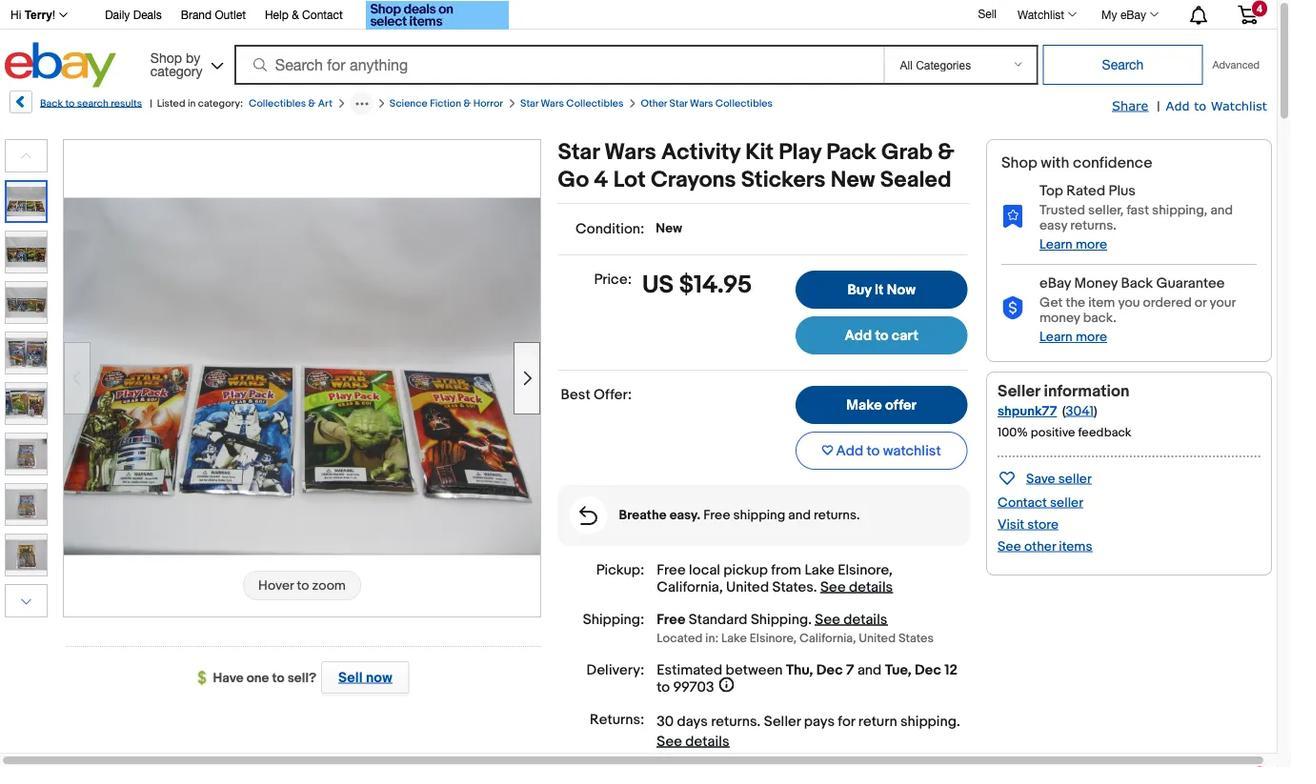 Task type: locate. For each thing, give the bounding box(es) containing it.
lake inside free standard shipping . see details located in: lake elsinore, california, united states
[[721, 631, 747, 646]]

contact seller link
[[998, 495, 1084, 511]]

seller inside contact seller visit store see other items
[[1050, 495, 1084, 511]]

None submit
[[1043, 45, 1203, 85]]

dec left the 12
[[915, 662, 942, 679]]

more down back.
[[1076, 329, 1107, 345]]

to down advanced link
[[1194, 98, 1207, 112]]

2 vertical spatial details
[[686, 733, 730, 750]]

. see details
[[814, 579, 893, 596]]

and right 7
[[858, 662, 882, 679]]

1 vertical spatial back
[[1121, 275, 1153, 292]]

save seller button
[[998, 467, 1092, 489]]

shipping up pickup
[[733, 508, 786, 524]]

1 horizontal spatial wars
[[604, 139, 656, 166]]

1 horizontal spatial ebay
[[1121, 8, 1147, 21]]

back left 'search'
[[40, 97, 63, 110]]

add to cart
[[845, 327, 919, 344]]

see details link down the . see details at bottom right
[[815, 611, 888, 628]]

0 horizontal spatial ebay
[[1040, 275, 1071, 292]]

1 vertical spatial seller
[[1050, 495, 1084, 511]]

0 horizontal spatial new
[[656, 220, 682, 236]]

star inside star wars activity kit play pack grab & go  4 lot crayons stickers new sealed
[[558, 139, 599, 166]]

learn inside top rated plus trusted seller, fast shipping, and easy returns. learn more
[[1040, 237, 1073, 253]]

back inside ebay money back guarantee get the item you ordered or your money back. learn more
[[1121, 275, 1153, 292]]

2 dec from the left
[[915, 662, 942, 679]]

1 more from the top
[[1076, 237, 1107, 253]]

2 horizontal spatial and
[[1211, 202, 1233, 219]]

0 vertical spatial and
[[1211, 202, 1233, 219]]

art
[[318, 97, 332, 110]]

0 horizontal spatial 4
[[594, 166, 608, 193]]

new down the crayons
[[656, 220, 682, 236]]

1 horizontal spatial elsinore,
[[838, 561, 893, 579]]

picture 7 of 12 image
[[6, 484, 47, 525]]

1 vertical spatial united
[[859, 631, 896, 646]]

0 vertical spatial shipping
[[733, 508, 786, 524]]

ebay
[[1121, 8, 1147, 21], [1040, 275, 1071, 292]]

master card image
[[810, 762, 857, 767]]

2 learn more link from the top
[[1040, 329, 1107, 345]]

states up tue,
[[899, 631, 934, 646]]

1 vertical spatial and
[[789, 508, 811, 524]]

1 vertical spatial learn more link
[[1040, 329, 1107, 345]]

0 horizontal spatial contact
[[302, 8, 343, 21]]

1 vertical spatial elsinore,
[[750, 631, 797, 646]]

lake right in:
[[721, 631, 747, 646]]

contact
[[302, 8, 343, 21], [998, 495, 1047, 511]]

search
[[77, 97, 108, 110]]

shop for shop with confidence
[[1002, 153, 1038, 172]]

1 vertical spatial 4
[[594, 166, 608, 193]]

. right from
[[814, 579, 817, 596]]

1 vertical spatial add
[[845, 327, 872, 344]]

to inside estimated between thu, dec 7 and tue, dec 12 to 99703
[[657, 679, 670, 696]]

daily
[[105, 8, 130, 21]]

crayons
[[651, 166, 736, 193]]

returns. up the . see details at bottom right
[[814, 508, 860, 524]]

with details__icon image for top
[[1002, 204, 1025, 228]]

0 vertical spatial more
[[1076, 237, 1107, 253]]

watchlist down advanced link
[[1211, 98, 1268, 112]]

united up tue,
[[859, 631, 896, 646]]

collectibles up kit
[[716, 97, 773, 110]]

0 vertical spatial learn
[[1040, 237, 1073, 253]]

to
[[65, 97, 75, 110], [1194, 98, 1207, 112], [875, 327, 889, 344], [867, 442, 880, 459], [272, 670, 285, 686], [657, 679, 670, 696]]

1 horizontal spatial california,
[[800, 631, 856, 646]]

see down 30
[[657, 733, 682, 750]]

free right easy.
[[704, 508, 730, 524]]

2 learn from the top
[[1040, 329, 1073, 345]]

more
[[1076, 237, 1107, 253], [1076, 329, 1107, 345]]

2 horizontal spatial wars
[[690, 97, 713, 110]]

star for collectibles
[[520, 97, 539, 110]]

1 vertical spatial watchlist
[[1211, 98, 1268, 112]]

back
[[40, 97, 63, 110], [1121, 275, 1153, 292]]

to inside share | add to watchlist
[[1194, 98, 1207, 112]]

contact seller visit store see other items
[[998, 495, 1093, 555]]

0 horizontal spatial |
[[150, 97, 152, 110]]

hi terry !
[[10, 9, 55, 21]]

elsinore, down shipping
[[750, 631, 797, 646]]

details down days
[[686, 733, 730, 750]]

0 horizontal spatial dec
[[816, 662, 843, 679]]

see inside 30 days returns . seller pays for return shipping . see details
[[657, 733, 682, 750]]

dec
[[816, 662, 843, 679], [915, 662, 942, 679]]

with details__icon image inside us $14.95 "main content"
[[580, 506, 598, 525]]

ebay inside account navigation
[[1121, 8, 1147, 21]]

see details link right from
[[821, 579, 893, 596]]

hi
[[10, 9, 21, 21]]

1 horizontal spatial new
[[831, 166, 875, 193]]

0 horizontal spatial shop
[[150, 50, 182, 65]]

1 horizontal spatial lake
[[805, 561, 835, 579]]

0 vertical spatial california,
[[657, 579, 723, 596]]

star right horror at the top left
[[520, 97, 539, 110]]

store
[[1028, 516, 1059, 533]]

0 vertical spatial states
[[772, 579, 814, 596]]

1 vertical spatial learn
[[1040, 329, 1073, 345]]

ebay money back guarantee get the item you ordered or your money back. learn more
[[1040, 275, 1236, 345]]

share
[[1112, 98, 1149, 112]]

or
[[1195, 295, 1207, 311]]

collectibles
[[249, 97, 306, 110], [566, 97, 624, 110], [716, 97, 773, 110]]

collectibles down search for anything text box
[[566, 97, 624, 110]]

star down star wars collectibles link
[[558, 139, 599, 166]]

1 horizontal spatial shop
[[1002, 153, 1038, 172]]

have one to sell?
[[213, 670, 317, 686]]

united left from
[[726, 579, 769, 596]]

1 horizontal spatial seller
[[998, 381, 1040, 401]]

wars right the other
[[690, 97, 713, 110]]

add down make
[[836, 442, 864, 459]]

american express image
[[860, 762, 908, 767]]

details inside free standard shipping . see details located in: lake elsinore, california, united states
[[844, 611, 888, 628]]

wars for activity
[[604, 139, 656, 166]]

add
[[1166, 98, 1190, 112], [845, 327, 872, 344], [836, 442, 864, 459]]

save
[[1026, 471, 1056, 487]]

states
[[772, 579, 814, 596], [899, 631, 934, 646]]

back.
[[1083, 310, 1117, 326]]

0 vertical spatial shop
[[150, 50, 182, 65]]

1 horizontal spatial united
[[859, 631, 896, 646]]

contact inside contact seller visit store see other items
[[998, 495, 1047, 511]]

free inside the free local pickup from lake elsinore, california, united states
[[657, 561, 686, 579]]

2 collectibles from the left
[[566, 97, 624, 110]]

contact up visit store link
[[998, 495, 1047, 511]]

1 vertical spatial details
[[844, 611, 888, 628]]

4 inside account navigation
[[1257, 2, 1263, 14]]

0 vertical spatial with details__icon image
[[1002, 204, 1025, 228]]

| right share button
[[1157, 98, 1160, 114]]

shop with confidence
[[1002, 153, 1153, 172]]

2 more from the top
[[1076, 329, 1107, 345]]

0 horizontal spatial california,
[[657, 579, 723, 596]]

0 horizontal spatial star
[[520, 97, 539, 110]]

offer:
[[594, 386, 632, 403]]

1 vertical spatial returns.
[[814, 508, 860, 524]]

0 vertical spatial free
[[704, 508, 730, 524]]

0 horizontal spatial sell
[[338, 669, 363, 686]]

feedback
[[1078, 425, 1132, 440]]

wars inside star wars activity kit play pack grab & go  4 lot crayons stickers new sealed
[[604, 139, 656, 166]]

seller down save seller
[[1050, 495, 1084, 511]]

ordered
[[1143, 295, 1192, 311]]

top
[[1040, 183, 1064, 200]]

guarantee
[[1157, 275, 1225, 292]]

2 vertical spatial with details__icon image
[[580, 506, 598, 525]]

free inside free standard shipping . see details located in: lake elsinore, california, united states
[[657, 611, 686, 628]]

0 vertical spatial see details link
[[821, 579, 893, 596]]

1 horizontal spatial states
[[899, 631, 934, 646]]

0 horizontal spatial states
[[772, 579, 814, 596]]

other star wars collectibles
[[641, 97, 773, 110]]

my ebay link
[[1091, 3, 1168, 26]]

0 horizontal spatial collectibles
[[249, 97, 306, 110]]

2 horizontal spatial collectibles
[[716, 97, 773, 110]]

new right 'play' at the top right of page
[[831, 166, 875, 193]]

offer
[[885, 397, 917, 414]]

sell inside account navigation
[[978, 7, 997, 20]]

0 horizontal spatial lake
[[721, 631, 747, 646]]

lake right from
[[805, 561, 835, 579]]

now
[[366, 669, 392, 686]]

add right the share
[[1166, 98, 1190, 112]]

add for add to watchlist
[[836, 442, 864, 459]]

!
[[52, 9, 55, 21]]

and inside top rated plus trusted seller, fast shipping, and easy returns. learn more
[[1211, 202, 1233, 219]]

seller inside button
[[1059, 471, 1092, 487]]

us $14.95
[[642, 271, 752, 300]]

sell
[[978, 7, 997, 20], [338, 669, 363, 686]]

| listed in category:
[[150, 97, 243, 110]]

lake inside the free local pickup from lake elsinore, california, united states
[[805, 561, 835, 579]]

california, up standard
[[657, 579, 723, 596]]

shop
[[150, 50, 182, 65], [1002, 153, 1038, 172]]

category
[[150, 63, 203, 79]]

star for activity
[[558, 139, 599, 166]]

0 horizontal spatial returns.
[[814, 508, 860, 524]]

more inside top rated plus trusted seller, fast shipping, and easy returns. learn more
[[1076, 237, 1107, 253]]

)
[[1094, 403, 1098, 419]]

seller left pays
[[764, 713, 801, 730]]

back up you
[[1121, 275, 1153, 292]]

picture 8 of 12 image
[[6, 535, 47, 576]]

star right the other
[[670, 97, 688, 110]]

& right help
[[292, 8, 299, 21]]

1 horizontal spatial sell
[[978, 7, 997, 20]]

free left local
[[657, 561, 686, 579]]

with
[[1041, 153, 1070, 172]]

|
[[150, 97, 152, 110], [1157, 98, 1160, 114]]

sell for sell now
[[338, 669, 363, 686]]

30
[[657, 713, 674, 730]]

1 learn more link from the top
[[1040, 237, 1107, 253]]

star wars collectibles link
[[520, 97, 624, 110]]

0 vertical spatial learn more link
[[1040, 237, 1107, 253]]

4 inside star wars activity kit play pack grab & go  4 lot crayons stickers new sealed
[[594, 166, 608, 193]]

star wars activity kit play pack grab & go  4 lot crayons stickers new sealed - picture 1 of 12 image
[[64, 198, 540, 555]]

shop by category
[[150, 50, 203, 79]]

& left art
[[308, 97, 316, 110]]

1 horizontal spatial contact
[[998, 495, 1047, 511]]

more down seller,
[[1076, 237, 1107, 253]]

returns. down "rated"
[[1071, 218, 1117, 234]]

elsinore, right from
[[838, 561, 893, 579]]

california, up 7
[[800, 631, 856, 646]]

2 vertical spatial add
[[836, 442, 864, 459]]

free up the located
[[657, 611, 686, 628]]

1 horizontal spatial shipping
[[901, 713, 957, 730]]

details down the . see details at bottom right
[[844, 611, 888, 628]]

0 vertical spatial add
[[1166, 98, 1190, 112]]

0 horizontal spatial watchlist
[[1018, 8, 1065, 21]]

and up from
[[789, 508, 811, 524]]

add inside button
[[836, 442, 864, 459]]

see
[[998, 538, 1022, 555], [821, 579, 846, 596], [815, 611, 841, 628], [657, 733, 682, 750]]

. inside free standard shipping . see details located in: lake elsinore, california, united states
[[808, 611, 812, 628]]

1 vertical spatial lake
[[721, 631, 747, 646]]

1 learn from the top
[[1040, 237, 1073, 253]]

0 vertical spatial returns.
[[1071, 218, 1117, 234]]

1 horizontal spatial |
[[1157, 98, 1160, 114]]

sell for sell
[[978, 7, 997, 20]]

shop by category banner
[[0, 0, 1272, 92]]

0 vertical spatial new
[[831, 166, 875, 193]]

0 vertical spatial elsinore,
[[838, 561, 893, 579]]

collectibles left art
[[249, 97, 306, 110]]

free for standard
[[657, 611, 686, 628]]

thu,
[[786, 662, 813, 679]]

best offer:
[[561, 386, 632, 403]]

to left cart on the top
[[875, 327, 889, 344]]

. up the thu,
[[808, 611, 812, 628]]

seller
[[1059, 471, 1092, 487], [1050, 495, 1084, 511]]

lake
[[805, 561, 835, 579], [721, 631, 747, 646]]

add to watchlist
[[836, 442, 941, 459]]

1 vertical spatial free
[[657, 561, 686, 579]]

confidence
[[1073, 153, 1153, 172]]

0 horizontal spatial shipping
[[733, 508, 786, 524]]

0 vertical spatial seller
[[1059, 471, 1092, 487]]

1 vertical spatial shop
[[1002, 153, 1038, 172]]

4 right go
[[594, 166, 608, 193]]

shop inside "shop by category"
[[150, 50, 182, 65]]

2 vertical spatial and
[[858, 662, 882, 679]]

1 vertical spatial california,
[[800, 631, 856, 646]]

learn down easy
[[1040, 237, 1073, 253]]

watchlist right sell link
[[1018, 8, 1065, 21]]

trusted
[[1040, 202, 1086, 219]]

0 vertical spatial lake
[[805, 561, 835, 579]]

1 horizontal spatial and
[[858, 662, 882, 679]]

1 horizontal spatial back
[[1121, 275, 1153, 292]]

outlet
[[215, 8, 246, 21]]

daily deals link
[[105, 5, 162, 26]]

watchlist inside 'watchlist' link
[[1018, 8, 1065, 21]]

none submit inside shop by category "banner"
[[1043, 45, 1203, 85]]

return
[[859, 713, 897, 730]]

sell link
[[970, 7, 1005, 20]]

days
[[677, 713, 708, 730]]

free standard shipping . see details located in: lake elsinore, california, united states
[[657, 611, 934, 646]]

sell left now
[[338, 669, 363, 686]]

wars for collectibles
[[541, 97, 564, 110]]

california, inside the free local pickup from lake elsinore, california, united states
[[657, 579, 723, 596]]

0 vertical spatial back
[[40, 97, 63, 110]]

wars down search for anything text box
[[541, 97, 564, 110]]

1 vertical spatial more
[[1076, 329, 1107, 345]]

one
[[247, 670, 269, 686]]

1 vertical spatial seller
[[764, 713, 801, 730]]

details up 7
[[849, 579, 893, 596]]

and right shipping,
[[1211, 202, 1233, 219]]

elsinore, inside free standard shipping . see details located in: lake elsinore, california, united states
[[750, 631, 797, 646]]

| left listed
[[150, 97, 152, 110]]

sell left 'watchlist' link
[[978, 7, 997, 20]]

shipping up discover image
[[901, 713, 957, 730]]

learn down money
[[1040, 329, 1073, 345]]

1 horizontal spatial 4
[[1257, 2, 1263, 14]]

collectibles & art link
[[249, 97, 332, 110]]

details inside 30 days returns . seller pays for return shipping . see details
[[686, 733, 730, 750]]

ebay right my
[[1121, 8, 1147, 21]]

wars down the other
[[604, 139, 656, 166]]

by
[[186, 50, 200, 65]]

4 up advanced
[[1257, 2, 1263, 14]]

0 horizontal spatial united
[[726, 579, 769, 596]]

with details__icon image left breathe
[[580, 506, 598, 525]]

see down the . see details at bottom right
[[815, 611, 841, 628]]

science fiction & horror link
[[390, 97, 503, 110]]

pickup:
[[596, 561, 645, 579]]

0 vertical spatial sell
[[978, 7, 997, 20]]

seller
[[998, 381, 1040, 401], [764, 713, 801, 730]]

free for local
[[657, 561, 686, 579]]

shipping:
[[583, 611, 645, 628]]

0 horizontal spatial seller
[[764, 713, 801, 730]]

picture 2 of 12 image
[[6, 232, 47, 273]]

shipping
[[751, 611, 808, 628]]

the
[[1066, 295, 1086, 311]]

united inside the free local pickup from lake elsinore, california, united states
[[726, 579, 769, 596]]

shop left the with
[[1002, 153, 1038, 172]]

0 horizontal spatial wars
[[541, 97, 564, 110]]

learn more link down money
[[1040, 329, 1107, 345]]

1 horizontal spatial returns.
[[1071, 218, 1117, 234]]

& right the grab
[[938, 139, 955, 166]]

contact inside account navigation
[[302, 8, 343, 21]]

1 horizontal spatial watchlist
[[1211, 98, 1268, 112]]

shipping,
[[1152, 202, 1208, 219]]

0 vertical spatial seller
[[998, 381, 1040, 401]]

0 horizontal spatial elsinore,
[[750, 631, 797, 646]]

1 horizontal spatial star
[[558, 139, 599, 166]]

to left watchlist
[[867, 442, 880, 459]]

see details link down days
[[657, 733, 730, 750]]

your
[[1210, 295, 1236, 311]]

0 vertical spatial united
[[726, 579, 769, 596]]

learn more link down easy
[[1040, 237, 1107, 253]]

with details__icon image left get
[[1002, 297, 1025, 320]]

0 vertical spatial 4
[[1257, 2, 1263, 14]]

dec left 7
[[816, 662, 843, 679]]

with details__icon image
[[1002, 204, 1025, 228], [1002, 297, 1025, 320], [580, 506, 598, 525]]

ebay inside ebay money back guarantee get the item you ordered or your money back. learn more
[[1040, 275, 1071, 292]]

more inside ebay money back guarantee get the item you ordered or your money back. learn more
[[1076, 329, 1107, 345]]

make
[[847, 397, 882, 414]]

1 horizontal spatial dec
[[915, 662, 942, 679]]

see down visit
[[998, 538, 1022, 555]]

details
[[849, 579, 893, 596], [844, 611, 888, 628], [686, 733, 730, 750]]

shipping inside 30 days returns . seller pays for return shipping . see details
[[901, 713, 957, 730]]

with details__icon image left easy
[[1002, 204, 1025, 228]]

add down the buy
[[845, 327, 872, 344]]

to left '99703'
[[657, 679, 670, 696]]

kit
[[745, 139, 774, 166]]

contact right help
[[302, 8, 343, 21]]

seller up shpunk77 link
[[998, 381, 1040, 401]]

us $14.95 main content
[[558, 139, 970, 767]]

best
[[561, 386, 591, 403]]

1 horizontal spatial collectibles
[[566, 97, 624, 110]]

0 vertical spatial details
[[849, 579, 893, 596]]

shop left the by at the left top of the page
[[150, 50, 182, 65]]

states up shipping
[[772, 579, 814, 596]]

1 vertical spatial contact
[[998, 495, 1047, 511]]

money
[[1074, 275, 1118, 292]]

daily deals
[[105, 8, 162, 21]]

other
[[1024, 538, 1056, 555]]

0 vertical spatial ebay
[[1121, 8, 1147, 21]]

account navigation
[[0, 0, 1272, 32]]

2 vertical spatial free
[[657, 611, 686, 628]]

1 vertical spatial ebay
[[1040, 275, 1071, 292]]

0 horizontal spatial and
[[789, 508, 811, 524]]

seller right save
[[1059, 471, 1092, 487]]

ebay up get
[[1040, 275, 1071, 292]]



Task type: vqa. For each thing, say whether or not it's contained in the screenshot.
gone to the right
no



Task type: describe. For each thing, give the bounding box(es) containing it.
2 vertical spatial see details link
[[657, 733, 730, 750]]

results
[[111, 97, 142, 110]]

shop for shop by category
[[150, 50, 182, 65]]

learn more link for rated
[[1040, 237, 1107, 253]]

to right one
[[272, 670, 285, 686]]

shop by category button
[[142, 42, 228, 83]]

1 dec from the left
[[816, 662, 843, 679]]

back to search results link
[[8, 91, 142, 120]]

watchlist inside share | add to watchlist
[[1211, 98, 1268, 112]]

horror
[[473, 97, 503, 110]]

3 collectibles from the left
[[716, 97, 773, 110]]

deals
[[133, 8, 162, 21]]

see right from
[[821, 579, 846, 596]]

advanced link
[[1203, 46, 1269, 84]]

discover image
[[911, 762, 959, 767]]

plus
[[1109, 183, 1136, 200]]

from
[[771, 561, 802, 579]]

seller,
[[1089, 202, 1124, 219]]

picture 1 of 12 image
[[7, 182, 46, 221]]

& inside account navigation
[[292, 8, 299, 21]]

add inside share | add to watchlist
[[1166, 98, 1190, 112]]

learn inside ebay money back guarantee get the item you ordered or your money back. learn more
[[1040, 329, 1073, 345]]

add to watchlist link
[[1166, 97, 1268, 114]]

99703
[[673, 679, 714, 696]]

my ebay
[[1102, 8, 1147, 21]]

picture 6 of 12 image
[[6, 434, 47, 475]]

collectibles & art
[[249, 97, 332, 110]]

0 horizontal spatial back
[[40, 97, 63, 110]]

listed
[[157, 97, 185, 110]]

make offer link
[[796, 386, 968, 424]]

grab
[[882, 139, 933, 166]]

4 link
[[1227, 0, 1269, 27]]

get an extra 15% off image
[[366, 1, 509, 30]]

. up visa image
[[757, 713, 761, 730]]

now
[[887, 281, 916, 298]]

picture 4 of 12 image
[[6, 333, 47, 374]]

add for add to cart
[[845, 327, 872, 344]]

returns:
[[590, 712, 645, 729]]

sell now
[[338, 669, 392, 686]]

easy
[[1040, 218, 1068, 234]]

. up discover image
[[957, 713, 960, 730]]

estimated between thu, dec 7 and tue, dec 12 to 99703
[[657, 662, 958, 696]]

1 vertical spatial see details link
[[815, 611, 888, 628]]

money
[[1040, 310, 1080, 326]]

picture 3 of 12 image
[[6, 282, 47, 323]]

get
[[1040, 295, 1063, 311]]

price:
[[594, 271, 632, 288]]

terry
[[24, 9, 52, 21]]

brand
[[181, 8, 212, 21]]

seller for contact
[[1050, 495, 1084, 511]]

pack
[[826, 139, 877, 166]]

returns. inside top rated plus trusted seller, fast shipping, and easy returns. learn more
[[1071, 218, 1117, 234]]

in:
[[706, 631, 719, 646]]

between
[[726, 662, 783, 679]]

sealed
[[880, 166, 952, 193]]

dollar sign image
[[198, 671, 213, 686]]

for
[[838, 713, 855, 730]]

positive
[[1031, 425, 1076, 440]]

you
[[1118, 295, 1140, 311]]

Search for anything text field
[[237, 47, 880, 83]]

& inside star wars activity kit play pack grab & go  4 lot crayons stickers new sealed
[[938, 139, 955, 166]]

$14.95
[[679, 271, 752, 300]]

breathe easy. free shipping and returns.
[[619, 508, 860, 524]]

and inside estimated between thu, dec 7 and tue, dec 12 to 99703
[[858, 662, 882, 679]]

other star wars collectibles link
[[641, 97, 773, 110]]

to inside button
[[867, 442, 880, 459]]

seller inside seller information shpunk77 ( 3041 ) 100% positive feedback
[[998, 381, 1040, 401]]

sell now link
[[317, 661, 409, 694]]

visa image
[[759, 762, 806, 767]]

states inside the free local pickup from lake elsinore, california, united states
[[772, 579, 814, 596]]

play
[[779, 139, 822, 166]]

back to search results
[[40, 97, 142, 110]]

seller inside 30 days returns . seller pays for return shipping . see details
[[764, 713, 801, 730]]

help & contact
[[265, 8, 343, 21]]

visit
[[998, 516, 1025, 533]]

seller for save
[[1059, 471, 1092, 487]]

with details__icon image for ebay
[[1002, 297, 1025, 320]]

activity
[[661, 139, 741, 166]]

learn more link for money
[[1040, 329, 1107, 345]]

1 collectibles from the left
[[249, 97, 306, 110]]

see inside free standard shipping . see details located in: lake elsinore, california, united states
[[815, 611, 841, 628]]

easy.
[[670, 508, 701, 524]]

advanced
[[1213, 59, 1260, 71]]

condition:
[[576, 221, 645, 238]]

7
[[846, 662, 854, 679]]

100%
[[998, 425, 1028, 440]]

fiction
[[430, 97, 461, 110]]

returns. inside us $14.95 "main content"
[[814, 508, 860, 524]]

google pay image
[[708, 762, 755, 767]]

tue,
[[885, 662, 912, 679]]

2 horizontal spatial star
[[670, 97, 688, 110]]

cart
[[892, 327, 919, 344]]

watchlist
[[883, 442, 941, 459]]

make offer
[[847, 397, 917, 414]]

| inside share | add to watchlist
[[1157, 98, 1160, 114]]

see inside contact seller visit store see other items
[[998, 538, 1022, 555]]

share | add to watchlist
[[1112, 98, 1268, 114]]

buy it now
[[848, 281, 916, 298]]

paypal image
[[657, 762, 705, 767]]

information
[[1044, 381, 1130, 401]]

& left horror at the top left
[[464, 97, 471, 110]]

states inside free standard shipping . see details located in: lake elsinore, california, united states
[[899, 631, 934, 646]]

have
[[213, 670, 244, 686]]

elsinore, inside the free local pickup from lake elsinore, california, united states
[[838, 561, 893, 579]]

go
[[558, 166, 589, 193]]

new inside star wars activity kit play pack grab & go  4 lot crayons stickers new sealed
[[831, 166, 875, 193]]

help & contact link
[[265, 5, 343, 26]]

1 vertical spatial new
[[656, 220, 682, 236]]

us
[[642, 271, 674, 300]]

shpunk77 link
[[998, 403, 1058, 420]]

standard
[[689, 611, 748, 628]]

california, inside free standard shipping . see details located in: lake elsinore, california, united states
[[800, 631, 856, 646]]

united inside free standard shipping . see details located in: lake elsinore, california, united states
[[859, 631, 896, 646]]

fast
[[1127, 202, 1149, 219]]

picture 5 of 12 image
[[6, 383, 47, 424]]

brand outlet
[[181, 8, 246, 21]]

watchlist link
[[1007, 3, 1086, 26]]

to left 'search'
[[65, 97, 75, 110]]



